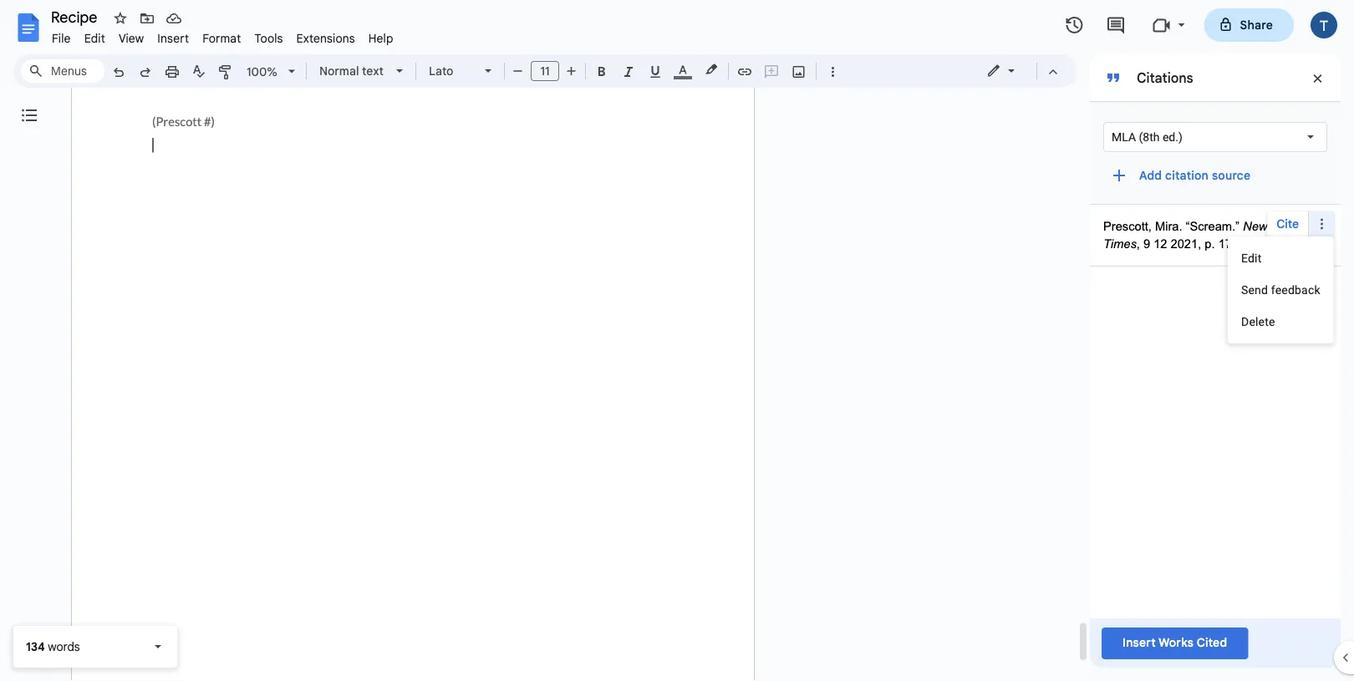 Task type: locate. For each thing, give the bounding box(es) containing it.
0 horizontal spatial insert
[[157, 31, 189, 46]]

insert left works
[[1123, 635, 1156, 650]]

Star checkbox
[[109, 7, 132, 30]]

insert inside insert menu item
[[157, 31, 189, 46]]

Rename text field
[[45, 7, 107, 27]]

,
[[1137, 237, 1140, 250]]

mira.
[[1155, 219, 1183, 233]]

cite list item
[[1090, 205, 1341, 267]]

insert right the view menu item
[[157, 31, 189, 46]]

p.
[[1205, 237, 1215, 250]]

mla (8th ed.) option
[[1112, 129, 1183, 145]]

Zoom field
[[240, 59, 303, 85]]

menu bar
[[45, 22, 400, 49]]

Font size field
[[531, 61, 566, 82]]

1 horizontal spatial insert
[[1123, 635, 1156, 650]]

styles list. normal text selected. option
[[319, 59, 386, 83]]

0 horizontal spatial edit
[[84, 31, 105, 46]]

delete
[[1242, 315, 1276, 329]]

share
[[1240, 18, 1273, 32]]

(8th
[[1139, 130, 1160, 144]]

insert inside button
[[1123, 635, 1156, 650]]

2021,
[[1171, 237, 1202, 250]]

1 vertical spatial edit
[[1242, 251, 1262, 265]]

edit
[[84, 31, 105, 46], [1242, 251, 1262, 265]]

cited
[[1197, 635, 1228, 650]]

mode and view toolbar
[[974, 54, 1067, 88]]

feedback
[[1272, 283, 1321, 297]]

format
[[202, 31, 241, 46]]

citation
[[1166, 168, 1209, 183]]

citations
[[1137, 69, 1194, 86]]

1 vertical spatial insert
[[1123, 635, 1156, 650]]

format menu item
[[196, 28, 248, 48]]

menu bar containing file
[[45, 22, 400, 49]]

highlight color image
[[702, 59, 721, 79]]

0 vertical spatial insert
[[157, 31, 189, 46]]

source
[[1212, 168, 1251, 183]]

insert works cited
[[1123, 635, 1228, 650]]

extensions menu item
[[290, 28, 362, 48]]

edit down rename text box
[[84, 31, 105, 46]]

text
[[362, 64, 384, 78]]

17.
[[1219, 237, 1236, 250]]

tools menu item
[[248, 28, 290, 48]]

works
[[1159, 635, 1194, 650]]

send
[[1242, 283, 1268, 297]]

menu containing edit
[[1228, 237, 1334, 344]]

0 vertical spatial edit
[[84, 31, 105, 46]]

Zoom text field
[[242, 60, 283, 84]]

insert
[[157, 31, 189, 46], [1123, 635, 1156, 650]]

file menu item
[[45, 28, 77, 48]]

"scream."
[[1186, 219, 1240, 233]]

file
[[52, 31, 71, 46]]

insert for insert works cited
[[1123, 635, 1156, 650]]

new york times
[[1104, 219, 1299, 250]]

insert menu item
[[151, 28, 196, 48]]

prescott, mira. "scream."
[[1104, 219, 1243, 233]]

edit inside menu item
[[84, 31, 105, 46]]

insert image image
[[790, 59, 809, 83]]

menu
[[1228, 237, 1334, 344]]

edit up send
[[1242, 251, 1262, 265]]

times
[[1104, 237, 1137, 250]]



Task type: vqa. For each thing, say whether or not it's contained in the screenshot.
Delete
yes



Task type: describe. For each thing, give the bounding box(es) containing it.
menu bar banner
[[0, 0, 1354, 681]]

add citation source button
[[1104, 161, 1264, 191]]

insert works cited button
[[1102, 628, 1249, 660]]

Font size text field
[[532, 61, 559, 81]]

font list. lato selected. option
[[429, 59, 475, 83]]

normal text
[[319, 64, 384, 78]]

edit menu item
[[77, 28, 112, 48]]

normal
[[319, 64, 359, 78]]

insert for insert
[[157, 31, 189, 46]]

prescott,
[[1104, 219, 1152, 233]]

mla
[[1112, 130, 1136, 144]]

, 9 12 2021, p. 17.
[[1137, 237, 1236, 250]]

add citation source
[[1140, 168, 1251, 183]]

cite toolbar
[[1268, 212, 1334, 237]]

send feedback
[[1242, 283, 1321, 297]]

view
[[119, 31, 144, 46]]

text color image
[[674, 59, 692, 79]]

add
[[1140, 168, 1162, 183]]

134
[[26, 640, 45, 654]]

Menus field
[[21, 59, 105, 83]]

view menu item
[[112, 28, 151, 48]]

extensions
[[296, 31, 355, 46]]

9
[[1144, 237, 1151, 250]]

12
[[1154, 237, 1168, 250]]

lato
[[429, 64, 454, 78]]

menu inside citations application
[[1228, 237, 1334, 344]]

cite button
[[1268, 212, 1308, 237]]

help menu item
[[362, 28, 400, 48]]

mla (8th ed.)
[[1112, 130, 1183, 144]]

cite
[[1277, 217, 1299, 231]]

menu bar inside menu bar banner
[[45, 22, 400, 49]]

1 horizontal spatial edit
[[1242, 251, 1262, 265]]

tools
[[255, 31, 283, 46]]

help
[[369, 31, 393, 46]]

citations application
[[0, 0, 1354, 681]]

ed.)
[[1163, 130, 1183, 144]]

york
[[1271, 219, 1296, 233]]

134 words
[[26, 640, 80, 654]]

words
[[48, 640, 80, 654]]

main toolbar
[[104, 0, 846, 649]]

new
[[1243, 219, 1268, 233]]

share button
[[1204, 8, 1294, 42]]



